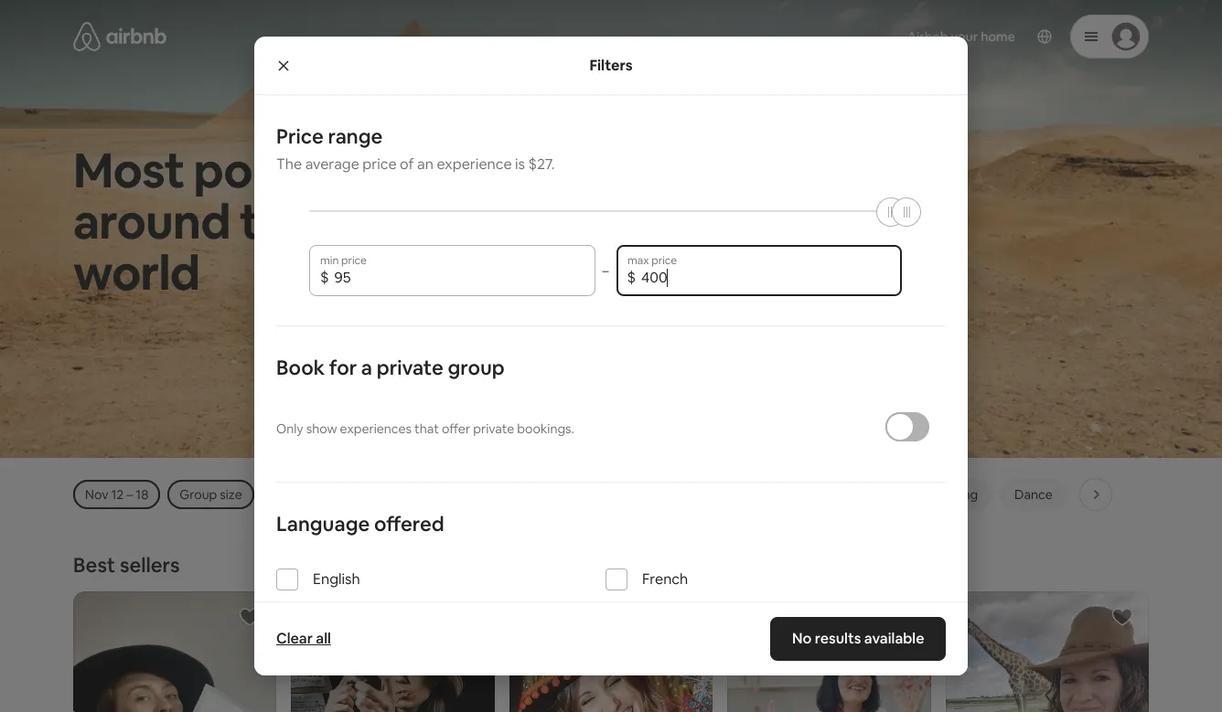 Task type: describe. For each thing, give the bounding box(es) containing it.
drinks
[[1090, 487, 1127, 503]]

best
[[73, 553, 116, 578]]

a
[[361, 355, 373, 381]]

language offered
[[276, 512, 445, 537]]

around
[[73, 191, 230, 253]]

bookings.
[[517, 421, 575, 437]]

that
[[415, 421, 439, 437]]

sellers
[[120, 553, 180, 578]]

price range
[[276, 124, 383, 149]]

price
[[363, 155, 397, 174]]

most popular around the world
[[73, 140, 365, 304]]

2 save this experience image from the left
[[1112, 607, 1134, 629]]

1 $ from the left
[[320, 268, 329, 287]]

1 $ text field from the left
[[334, 269, 584, 287]]

experiences
[[340, 421, 412, 437]]

cooking element
[[929, 487, 978, 503]]

–
[[603, 263, 609, 279]]

experience
[[437, 155, 512, 174]]

drinks element
[[1090, 487, 1127, 503]]

no results available link
[[770, 618, 946, 662]]

world
[[73, 243, 200, 304]]

filters
[[590, 55, 633, 75]]

save this experience image
[[239, 607, 261, 629]]

available
[[864, 630, 924, 649]]

popular
[[194, 140, 365, 201]]

of
[[400, 155, 414, 174]]

group
[[448, 355, 505, 381]]

book
[[276, 355, 325, 381]]

$27.
[[528, 155, 555, 174]]

cooking button
[[914, 480, 993, 511]]

clear all button
[[267, 621, 340, 658]]

1 vertical spatial private
[[473, 421, 515, 437]]

2 $ from the left
[[627, 268, 636, 287]]

french
[[642, 570, 688, 589]]

best sellers
[[73, 553, 180, 578]]

english
[[313, 570, 360, 589]]

the
[[239, 191, 314, 253]]

is
[[515, 155, 525, 174]]

show
[[306, 421, 337, 437]]

no results available
[[792, 630, 924, 649]]

cooking
[[929, 487, 978, 503]]



Task type: locate. For each thing, give the bounding box(es) containing it.
0 horizontal spatial $ text field
[[334, 269, 584, 287]]

only
[[276, 421, 303, 437]]

book for a private group
[[276, 355, 505, 381]]

2 $ text field from the left
[[642, 269, 891, 287]]

private right the a
[[377, 355, 444, 381]]

private
[[377, 355, 444, 381], [473, 421, 515, 437]]

1 horizontal spatial $
[[627, 268, 636, 287]]

all
[[316, 630, 331, 649]]

price
[[276, 124, 324, 149]]

an
[[417, 155, 434, 174]]

language
[[276, 512, 370, 537]]

dance button
[[1000, 480, 1068, 511]]

the
[[276, 155, 302, 174]]

for
[[329, 355, 357, 381]]

profile element
[[771, 0, 1149, 73]]

dance
[[1015, 487, 1053, 503]]

1 horizontal spatial private
[[473, 421, 515, 437]]

only show experiences that offer private bookings.
[[276, 421, 575, 437]]

0 horizontal spatial $
[[320, 268, 329, 287]]

1 save this experience image from the left
[[894, 607, 916, 629]]

more filters dialog
[[254, 37, 968, 713]]

private right offer
[[473, 421, 515, 437]]

offered
[[374, 512, 445, 537]]

save this experience image
[[894, 607, 916, 629], [1112, 607, 1134, 629]]

0 vertical spatial private
[[377, 355, 444, 381]]

drinks button
[[1075, 480, 1141, 511]]

average
[[305, 155, 359, 174]]

$ text field
[[334, 269, 584, 287], [642, 269, 891, 287]]

0 horizontal spatial save this experience image
[[894, 607, 916, 629]]

$
[[320, 268, 329, 287], [627, 268, 636, 287]]

results
[[815, 630, 861, 649]]

1 horizontal spatial save this experience image
[[1112, 607, 1134, 629]]

no
[[792, 630, 812, 649]]

range
[[328, 124, 383, 149]]

offer
[[442, 421, 470, 437]]

0 horizontal spatial private
[[377, 355, 444, 381]]

the average price of an experience is $27.
[[276, 155, 555, 174]]

clear
[[276, 630, 313, 649]]

dance element
[[1015, 487, 1053, 503]]

1 horizontal spatial $ text field
[[642, 269, 891, 287]]

most
[[73, 140, 184, 201]]

clear all
[[276, 630, 331, 649]]



Task type: vqa. For each thing, say whether or not it's contained in the screenshot.
leftmost the private
yes



